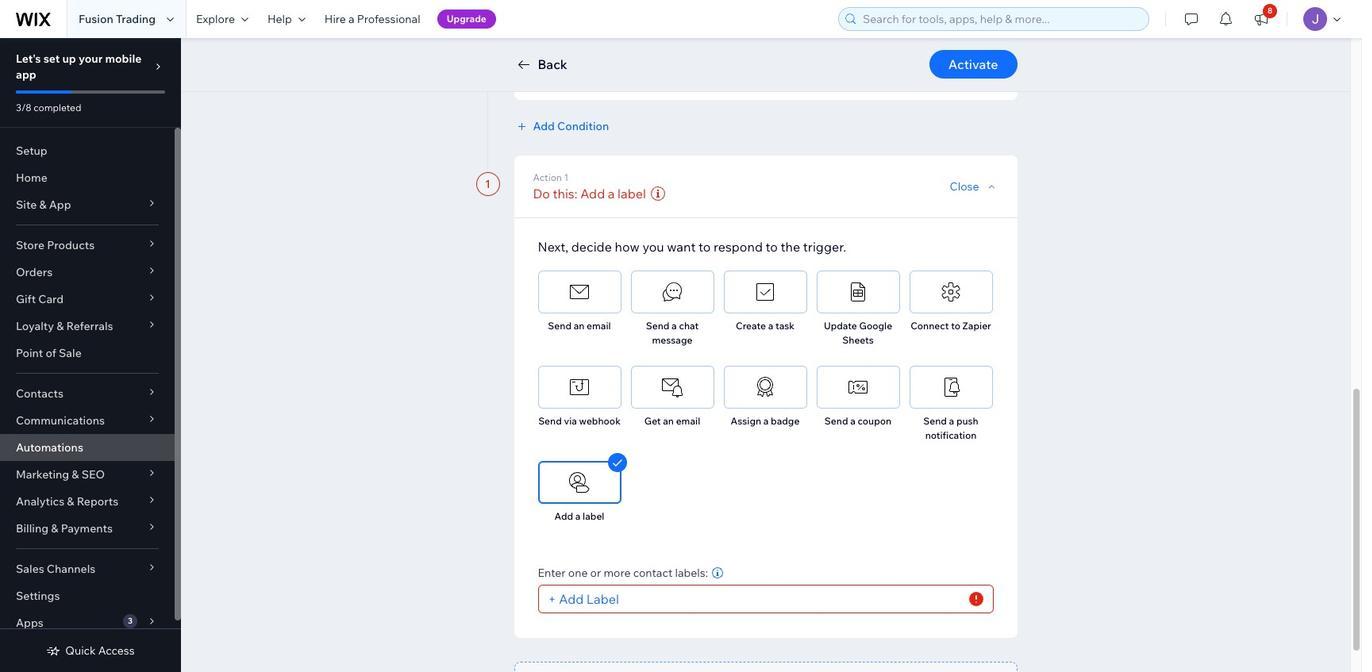 Task type: vqa. For each thing, say whether or not it's contained in the screenshot.
the short
no



Task type: locate. For each thing, give the bounding box(es) containing it.
1 up this:
[[564, 172, 569, 183]]

marketing
[[16, 468, 69, 482]]

a inside send a chat message
[[672, 320, 677, 332]]

access
[[98, 644, 135, 658]]

send up notification
[[924, 415, 947, 427]]

send inside the send a push notification
[[924, 415, 947, 427]]

& for site
[[39, 198, 47, 212]]

category image up send a coupon
[[847, 376, 871, 400]]

gift
[[16, 292, 36, 307]]

1 vertical spatial an
[[663, 415, 674, 427]]

category image up send via webhook
[[568, 376, 592, 400]]

completed
[[34, 102, 81, 114]]

the
[[781, 239, 801, 255]]

store
[[16, 238, 45, 253]]

& left reports
[[67, 495, 74, 509]]

hire
[[325, 12, 346, 26]]

a right hire
[[349, 12, 355, 26]]

decide
[[572, 239, 612, 255]]

category image for a
[[661, 280, 685, 304]]

category image for coupon
[[847, 376, 871, 400]]

get an email
[[645, 415, 701, 427]]

mobile
[[105, 52, 142, 66]]

category image up chat on the top of page
[[661, 280, 685, 304]]

category image up send an email
[[568, 280, 592, 304]]

& right loyalty
[[57, 319, 64, 334]]

update google sheets
[[824, 320, 893, 346]]

category image up get an email
[[661, 376, 685, 400]]

chat
[[679, 320, 699, 332]]

site & app button
[[0, 191, 175, 218]]

&
[[39, 198, 47, 212], [57, 319, 64, 334], [72, 468, 79, 482], [67, 495, 74, 509], [51, 522, 58, 536]]

sheets
[[843, 334, 874, 346]]

to left the zapier
[[952, 320, 961, 332]]

send left coupon
[[825, 415, 849, 427]]

reports
[[77, 495, 119, 509]]

1 horizontal spatial to
[[766, 239, 778, 255]]

apps
[[16, 616, 43, 631]]

send via webhook
[[539, 415, 621, 427]]

category image
[[661, 280, 685, 304], [940, 280, 963, 304], [568, 376, 592, 400], [661, 376, 685, 400]]

add right this:
[[581, 186, 605, 202]]

1 vertical spatial email
[[676, 415, 701, 427]]

send for send a push notification
[[924, 415, 947, 427]]

1 left do
[[485, 177, 491, 191]]

a left coupon
[[851, 415, 856, 427]]

assign a badge
[[731, 415, 800, 427]]

an
[[574, 320, 585, 332], [663, 415, 674, 427]]

a inside the send a push notification
[[950, 415, 955, 427]]

setup
[[16, 144, 47, 158]]

webhook
[[579, 415, 621, 427]]

0 horizontal spatial label
[[583, 511, 605, 523]]

a
[[349, 12, 355, 26], [608, 186, 615, 202], [672, 320, 677, 332], [769, 320, 774, 332], [764, 415, 769, 427], [851, 415, 856, 427], [950, 415, 955, 427], [576, 511, 581, 523]]

& for marketing
[[72, 468, 79, 482]]

category image
[[568, 280, 592, 304], [754, 280, 778, 304], [847, 280, 871, 304], [754, 376, 778, 400], [847, 376, 871, 400], [940, 376, 963, 400], [568, 471, 592, 495]]

remove delay
[[557, 71, 631, 86]]

a left badge
[[764, 415, 769, 427]]

to left the
[[766, 239, 778, 255]]

trading
[[116, 12, 156, 26]]

point of sale link
[[0, 340, 175, 367]]

1 vertical spatial label
[[583, 511, 605, 523]]

to right want
[[699, 239, 711, 255]]

& right billing
[[51, 522, 58, 536]]

0 horizontal spatial an
[[574, 320, 585, 332]]

category image up update
[[847, 280, 871, 304]]

remove
[[557, 71, 600, 86]]

send a push notification
[[924, 415, 979, 442]]

settings link
[[0, 583, 175, 610]]

1 horizontal spatial an
[[663, 415, 674, 427]]

remove delay button
[[538, 71, 631, 86]]

0 vertical spatial an
[[574, 320, 585, 332]]

payments
[[61, 522, 113, 536]]

want
[[667, 239, 696, 255]]

assign
[[731, 415, 762, 427]]

send for send via webhook
[[539, 415, 562, 427]]

email left send a chat message
[[587, 320, 611, 332]]

& left seo
[[72, 468, 79, 482]]

orders button
[[0, 259, 175, 286]]

label up or
[[583, 511, 605, 523]]

sales channels
[[16, 562, 96, 577]]

or
[[591, 566, 601, 581]]

3
[[128, 616, 133, 627]]

enter one or more contact labels:
[[538, 566, 709, 581]]

1
[[564, 172, 569, 183], [485, 177, 491, 191]]

a for send a coupon
[[851, 415, 856, 427]]

a up one
[[576, 511, 581, 523]]

1 horizontal spatial email
[[676, 415, 701, 427]]

a up message
[[672, 320, 677, 332]]

connect
[[911, 320, 950, 332]]

home
[[16, 171, 47, 185]]

& for billing
[[51, 522, 58, 536]]

fusion
[[79, 12, 113, 26]]

& right site
[[39, 198, 47, 212]]

push
[[957, 415, 979, 427]]

add condition
[[533, 119, 609, 133]]

a left task
[[769, 320, 774, 332]]

automations link
[[0, 434, 175, 461]]

send for send a chat message
[[646, 320, 670, 332]]

label up how
[[618, 186, 647, 202]]

2 horizontal spatial to
[[952, 320, 961, 332]]

this:
[[553, 186, 578, 202]]

send down "next,"
[[548, 320, 572, 332]]

0 vertical spatial label
[[618, 186, 647, 202]]

category image up assign a badge
[[754, 376, 778, 400]]

email
[[587, 320, 611, 332], [676, 415, 701, 427]]

category image up create a task
[[754, 280, 778, 304]]

category image up the push
[[940, 376, 963, 400]]

+
[[548, 592, 556, 608]]

+ add label
[[548, 592, 619, 608]]

& inside dropdown button
[[57, 319, 64, 334]]

quick access
[[65, 644, 135, 658]]

send a coupon
[[825, 415, 892, 427]]

add
[[533, 119, 555, 133], [581, 186, 605, 202], [555, 511, 574, 523], [559, 592, 584, 608]]

label
[[618, 186, 647, 202], [583, 511, 605, 523]]

category image up add a label
[[568, 471, 592, 495]]

billing & payments
[[16, 522, 113, 536]]

close button
[[950, 180, 999, 194]]

update
[[824, 320, 858, 332]]

send inside send a chat message
[[646, 320, 670, 332]]

settings
[[16, 589, 60, 604]]

home link
[[0, 164, 175, 191]]

send an email
[[548, 320, 611, 332]]

site
[[16, 198, 37, 212]]

& inside popup button
[[67, 495, 74, 509]]

category image up connect to zapier
[[940, 280, 963, 304]]

help button
[[258, 0, 315, 38]]

send for send a coupon
[[825, 415, 849, 427]]

0 horizontal spatial email
[[587, 320, 611, 332]]

send up message
[[646, 320, 670, 332]]

& inside popup button
[[51, 522, 58, 536]]

set
[[43, 52, 60, 66]]

email right get
[[676, 415, 701, 427]]

add condition button
[[514, 119, 609, 133]]

add a label
[[555, 511, 605, 523]]

hire a professional
[[325, 12, 421, 26]]

add up "enter"
[[555, 511, 574, 523]]

action 1
[[533, 172, 569, 183]]

professional
[[357, 12, 421, 26]]

None field
[[624, 586, 945, 613]]

delay
[[602, 71, 631, 86]]

app
[[49, 198, 71, 212]]

a up notification
[[950, 415, 955, 427]]

0 horizontal spatial to
[[699, 239, 711, 255]]

next,
[[538, 239, 569, 255]]

create
[[736, 320, 766, 332]]

do this: add a label
[[533, 186, 647, 202]]

send left via
[[539, 415, 562, 427]]

enter
[[538, 566, 566, 581]]

a for add a label
[[576, 511, 581, 523]]

0 vertical spatial email
[[587, 320, 611, 332]]

activate button
[[930, 50, 1018, 79]]

gift card
[[16, 292, 64, 307]]



Task type: describe. For each thing, give the bounding box(es) containing it.
respond
[[714, 239, 763, 255]]

category image for to
[[940, 280, 963, 304]]

setup link
[[0, 137, 175, 164]]

category image for badge
[[754, 376, 778, 400]]

billing
[[16, 522, 49, 536]]

orders
[[16, 265, 53, 280]]

trigger.
[[804, 239, 847, 255]]

activate
[[949, 56, 999, 72]]

8
[[1268, 6, 1273, 16]]

products
[[47, 238, 95, 253]]

a for hire a professional
[[349, 12, 355, 26]]

communications
[[16, 414, 105, 428]]

more
[[604, 566, 631, 581]]

a for send a push notification
[[950, 415, 955, 427]]

of
[[46, 346, 56, 361]]

create a task
[[736, 320, 795, 332]]

let's
[[16, 52, 41, 66]]

quick access button
[[46, 644, 135, 658]]

message
[[653, 334, 693, 346]]

sale
[[59, 346, 82, 361]]

do
[[533, 186, 550, 202]]

close
[[950, 180, 980, 194]]

task
[[776, 320, 795, 332]]

explore
[[196, 12, 235, 26]]

a for send a chat message
[[672, 320, 677, 332]]

marketing & seo button
[[0, 461, 175, 488]]

& for analytics
[[67, 495, 74, 509]]

category image for task
[[754, 280, 778, 304]]

marketing & seo
[[16, 468, 105, 482]]

automations
[[16, 441, 83, 455]]

add right +
[[559, 592, 584, 608]]

an for send
[[574, 320, 585, 332]]

1 horizontal spatial 1
[[564, 172, 569, 183]]

badge
[[771, 415, 800, 427]]

app
[[16, 68, 36, 82]]

sales channels button
[[0, 556, 175, 583]]

3/8 completed
[[16, 102, 81, 114]]

0 horizontal spatial 1
[[485, 177, 491, 191]]

add left condition
[[533, 119, 555, 133]]

a for assign a badge
[[764, 415, 769, 427]]

& for loyalty
[[57, 319, 64, 334]]

1 horizontal spatial label
[[618, 186, 647, 202]]

next, decide how you want to respond to the trigger.
[[538, 239, 847, 255]]

email for get an email
[[676, 415, 701, 427]]

loyalty & referrals button
[[0, 313, 175, 340]]

quick
[[65, 644, 96, 658]]

category image for sheets
[[847, 280, 871, 304]]

contacts
[[16, 387, 64, 401]]

email for send an email
[[587, 320, 611, 332]]

category image for via
[[568, 376, 592, 400]]

labels:
[[675, 566, 709, 581]]

store products button
[[0, 232, 175, 259]]

3/8
[[16, 102, 31, 114]]

contact
[[634, 566, 673, 581]]

condition
[[558, 119, 609, 133]]

connect to zapier
[[911, 320, 992, 332]]

via
[[564, 415, 577, 427]]

a for create a task
[[769, 320, 774, 332]]

action
[[533, 172, 562, 183]]

sidebar element
[[0, 38, 181, 673]]

zapier
[[963, 320, 992, 332]]

channels
[[47, 562, 96, 577]]

category image for email
[[568, 280, 592, 304]]

notification
[[926, 430, 977, 442]]

card
[[38, 292, 64, 307]]

loyalty
[[16, 319, 54, 334]]

loyalty & referrals
[[16, 319, 113, 334]]

hire a professional link
[[315, 0, 430, 38]]

Search for tools, apps, help & more... field
[[859, 8, 1145, 30]]

seo
[[82, 468, 105, 482]]

an for get
[[663, 415, 674, 427]]

referrals
[[66, 319, 113, 334]]

point of sale
[[16, 346, 82, 361]]

send for send an email
[[548, 320, 572, 332]]

google
[[860, 320, 893, 332]]

back
[[538, 56, 568, 72]]

a right this:
[[608, 186, 615, 202]]

label
[[587, 592, 619, 608]]

back button
[[514, 55, 568, 74]]

let's set up your mobile app
[[16, 52, 142, 82]]

you
[[643, 239, 665, 255]]

upgrade
[[447, 13, 487, 25]]

8 button
[[1245, 0, 1280, 38]]

analytics & reports
[[16, 495, 119, 509]]

send a chat message
[[646, 320, 699, 346]]

analytics
[[16, 495, 64, 509]]

your
[[79, 52, 103, 66]]



